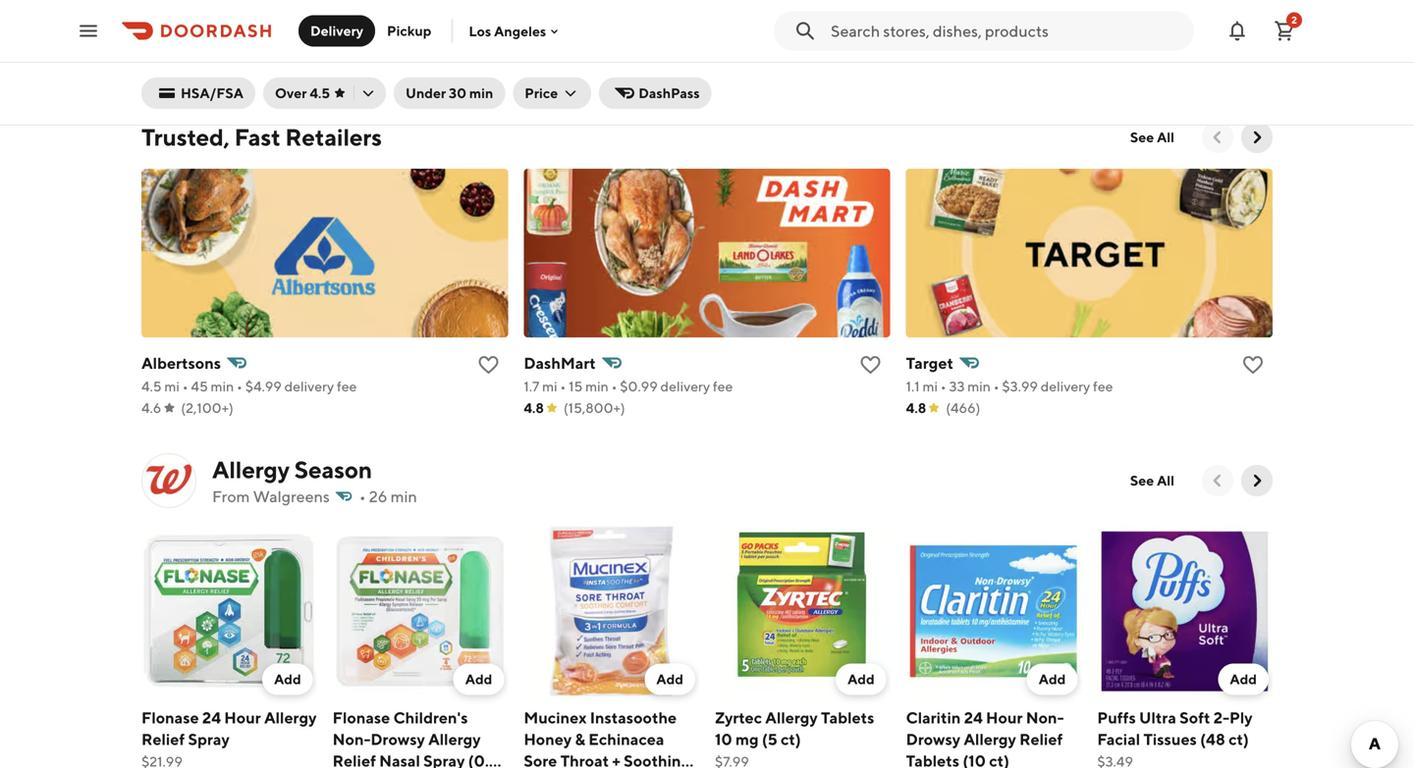 Task type: describe. For each thing, give the bounding box(es) containing it.
pickup button
[[375, 15, 443, 47]]

angeles
[[494, 23, 546, 39]]

fee for albertsons
[[337, 379, 357, 395]]

flonase for flonase children's non-drowsy allergy relief nasal spray (0.
[[333, 709, 390, 728]]

• 26 min
[[359, 488, 417, 506]]

under
[[406, 85, 446, 101]]

30
[[449, 85, 467, 101]]

(466)
[[946, 400, 981, 416]]

1.1
[[906, 379, 920, 395]]

see for previous button of carousel image
[[1130, 473, 1154, 489]]

fast
[[234, 123, 281, 151]]

delivery for albertsons
[[284, 379, 334, 395]]

ply
[[1230, 709, 1253, 728]]

over 4.5 button
[[263, 78, 386, 109]]

honey
[[524, 731, 572, 750]]

under 30 min button
[[394, 78, 505, 109]]

echinacea
[[589, 731, 664, 750]]

24 for claritin
[[964, 709, 983, 728]]

add for flonase children's non-drowsy allergy relief nasal spray (0.38 oz) image
[[465, 672, 492, 688]]

season
[[294, 456, 372, 484]]

add for mucinex instasoothe honey & echinacea sore throat + soothing comfort drops (20 ct) image
[[656, 672, 684, 688]]

mucinex instasoothe honey & echinacea sore throat + soothing comfort drops (20 ct) image
[[524, 524, 699, 700]]

open menu image
[[77, 19, 100, 43]]

puffs
[[1097, 709, 1136, 728]]

flonase children's non-drowsy allergy relief nasal spray (0.
[[333, 709, 508, 769]]

2 $6.99 from the left
[[906, 37, 943, 54]]

Store search: begin typing to search for stores available on DoorDash text field
[[831, 20, 1182, 42]]

hsa/fsa inside button
[[181, 85, 244, 101]]

hsa/fsa inside $15.99 hsa/fsa eligible
[[141, 59, 204, 75]]

see all for previous button of carousel icon
[[1130, 129, 1175, 145]]

fee for target
[[1093, 379, 1113, 395]]

$18.99
[[333, 16, 374, 32]]

• left the 26
[[359, 488, 366, 506]]

price button
[[513, 78, 591, 109]]

• left 45
[[182, 379, 188, 395]]

mi for target
[[923, 379, 938, 395]]

min for albertsons
[[211, 379, 234, 395]]

los angeles
[[469, 23, 546, 39]]

add for zyrtec allergy tablets 10 mg (5 ct) image
[[848, 672, 875, 688]]

• left 33
[[941, 379, 946, 395]]

10
[[715, 731, 732, 750]]

dashpass
[[639, 85, 700, 101]]

tablets inside claritin 24 hour non- drowsy allergy relief tablets (10 ct)
[[906, 752, 960, 769]]

add for flonase 24 hour allergy relief spray "image"
[[274, 672, 301, 688]]

claritin 24 hour non-drowsy allergy relief tablets (10 ct) image
[[906, 524, 1082, 700]]

facial
[[1097, 731, 1140, 750]]

over 4.5
[[275, 85, 330, 101]]

1 $6.99 from the left
[[524, 37, 560, 54]]

(5
[[762, 731, 778, 750]]

see for previous button of carousel icon
[[1130, 129, 1154, 145]]

next button of carousel image for previous button of carousel icon
[[1247, 128, 1267, 147]]

2
[[1292, 14, 1297, 26]]

los
[[469, 23, 491, 39]]

mi for albertsons
[[164, 379, 180, 395]]

trusted,
[[141, 123, 230, 151]]

claritin 24 hour non- drowsy allergy relief tablets (10 ct)
[[906, 709, 1064, 769]]

(10
[[963, 752, 986, 769]]

4.8 for dashmart
[[524, 400, 544, 416]]

$4.99
[[245, 379, 282, 395]]

(2,100+)
[[181, 400, 233, 416]]

33
[[949, 379, 965, 395]]

1.7
[[524, 379, 539, 395]]

$18.99 hsa/fsa eligible
[[333, 16, 447, 54]]

click to add this store to your saved list image
[[859, 354, 883, 377]]

hsa/fsa button
[[141, 78, 255, 109]]

min inside button
[[469, 85, 493, 101]]

relief inside claritin 24 hour non- drowsy allergy relief tablets (10 ct)
[[1020, 731, 1063, 750]]

claritin
[[906, 709, 961, 728]]

drowsy inside flonase children's non-drowsy allergy relief nasal spray (0.
[[371, 731, 425, 750]]

min for dashmart
[[585, 379, 609, 395]]

ultra
[[1139, 709, 1176, 728]]

min right the 26
[[391, 488, 417, 506]]

allergy inside zyrtec allergy tablets 10 mg (5 ct)
[[765, 709, 818, 728]]

all for the see all link related to previous button of carousel icon
[[1157, 129, 1175, 145]]

allergy inside flonase 24 hour allergy relief spray
[[264, 709, 317, 728]]

nasal
[[379, 752, 420, 769]]

4.6
[[141, 400, 161, 416]]

(15,800+)
[[564, 400, 625, 416]]

$15.99
[[141, 37, 183, 54]]

(48
[[1200, 731, 1225, 750]]

hsa/fsa eligible
[[715, 59, 830, 75]]

&
[[575, 731, 585, 750]]

hour for allergy
[[986, 709, 1023, 728]]

• left 15
[[560, 379, 566, 395]]

26
[[369, 488, 388, 506]]

min for target
[[968, 379, 991, 395]]

flonase for flonase 24 hour allergy relief spray
[[141, 709, 199, 728]]

1.1 mi • 33 min • $3.99 delivery fee
[[906, 379, 1113, 395]]

click to add this store to your saved list image for target
[[1241, 354, 1265, 377]]

eligible inside $15.99 hsa/fsa eligible
[[207, 59, 256, 75]]

2 $6.99 hsa/fsa eligible from the left
[[906, 37, 1021, 75]]

click to add this store to your saved list image for albertsons
[[477, 354, 500, 377]]

• left $0.99
[[611, 379, 617, 395]]



Task type: locate. For each thing, give the bounding box(es) containing it.
2 horizontal spatial relief
[[1020, 731, 1063, 750]]

1 all from the top
[[1157, 129, 1175, 145]]

allergy inside claritin 24 hour non- drowsy allergy relief tablets (10 ct)
[[964, 731, 1016, 750]]

see
[[1130, 129, 1154, 145], [1130, 473, 1154, 489]]

4.8 down the 1.1 at the right
[[906, 400, 926, 416]]

3 delivery from the left
[[1041, 379, 1090, 395]]

see all link
[[1118, 122, 1186, 153], [1118, 466, 1186, 497]]

1 horizontal spatial $6.99
[[906, 37, 943, 54]]

1 flonase from the left
[[141, 709, 199, 728]]

1 horizontal spatial tablets
[[906, 752, 960, 769]]

allergy season
[[212, 456, 372, 484]]

0 horizontal spatial delivery
[[284, 379, 334, 395]]

0 horizontal spatial flonase
[[141, 709, 199, 728]]

1 horizontal spatial $6.99 hsa/fsa eligible
[[906, 37, 1021, 75]]

min
[[469, 85, 493, 101], [211, 379, 234, 395], [585, 379, 609, 395], [968, 379, 991, 395], [391, 488, 417, 506]]

1 mi from the left
[[164, 379, 180, 395]]

previous button of carousel image
[[1208, 128, 1228, 147]]

0 horizontal spatial mi
[[164, 379, 180, 395]]

mucinex
[[524, 709, 587, 728]]

previous button of carousel image
[[1208, 471, 1228, 491]]

2 horizontal spatial mi
[[923, 379, 938, 395]]

1 vertical spatial tablets
[[906, 752, 960, 769]]

add
[[274, 672, 301, 688], [465, 672, 492, 688], [656, 672, 684, 688], [848, 672, 875, 688], [1039, 672, 1066, 688], [1230, 672, 1257, 688]]

price
[[525, 85, 558, 101]]

fee right $3.99
[[1093, 379, 1113, 395]]

0 horizontal spatial non-
[[333, 731, 371, 750]]

1 horizontal spatial 4.8
[[906, 400, 926, 416]]

1 $6.99 hsa/fsa eligible from the left
[[524, 37, 638, 75]]

0 horizontal spatial $6.99 hsa/fsa eligible
[[524, 37, 638, 75]]

min right 15
[[585, 379, 609, 395]]

1 vertical spatial 4.5
[[141, 379, 162, 395]]

dashmart
[[524, 354, 596, 373]]

delivery button
[[299, 15, 375, 47]]

$0.99
[[620, 379, 658, 395]]

walgreens
[[253, 488, 330, 506]]

1 see all from the top
[[1130, 129, 1175, 145]]

see all link for previous button of carousel icon
[[1118, 122, 1186, 153]]

1 4.8 from the left
[[524, 400, 544, 416]]

$6.99
[[524, 37, 560, 54], [906, 37, 943, 54]]

0 vertical spatial next button of carousel image
[[1247, 128, 1267, 147]]

1 horizontal spatial ct)
[[989, 752, 1010, 769]]

0 horizontal spatial 4.5
[[141, 379, 162, 395]]

see all link left previous button of carousel image
[[1118, 466, 1186, 497]]

add up children's
[[465, 672, 492, 688]]

ct) inside claritin 24 hour non- drowsy allergy relief tablets (10 ct)
[[989, 752, 1010, 769]]

1 vertical spatial spray
[[423, 752, 465, 769]]

2 see from the top
[[1130, 473, 1154, 489]]

see left previous button of carousel icon
[[1130, 129, 1154, 145]]

min right 45
[[211, 379, 234, 395]]

instasoothe
[[590, 709, 677, 728]]

0 horizontal spatial spray
[[188, 731, 230, 750]]

all for the see all link related to previous button of carousel image
[[1157, 473, 1175, 489]]

next button of carousel image for previous button of carousel image
[[1247, 471, 1267, 491]]

dashpass button
[[599, 78, 712, 109]]

drowsy up nasal
[[371, 731, 425, 750]]

see all left previous button of carousel image
[[1130, 473, 1175, 489]]

1 fee from the left
[[337, 379, 357, 395]]

ct) inside zyrtec allergy tablets 10 mg (5 ct)
[[781, 731, 801, 750]]

1 horizontal spatial non-
[[1026, 709, 1064, 728]]

ct) right (10
[[989, 752, 1010, 769]]

2 delivery from the left
[[661, 379, 710, 395]]

hour for spray
[[224, 709, 261, 728]]

0 vertical spatial spray
[[188, 731, 230, 750]]

spray inside flonase children's non-drowsy allergy relief nasal spray (0.
[[423, 752, 465, 769]]

2 next button of carousel image from the top
[[1247, 471, 1267, 491]]

0 horizontal spatial click to add this store to your saved list image
[[477, 354, 500, 377]]

0 horizontal spatial relief
[[141, 731, 185, 750]]

notification bell image
[[1226, 19, 1249, 43]]

4.5 up 4.6
[[141, 379, 162, 395]]

2 click to add this store to your saved list image from the left
[[1241, 354, 1265, 377]]

ct) right (5
[[781, 731, 801, 750]]

tissues
[[1144, 731, 1197, 750]]

15
[[569, 379, 583, 395]]

1 add from the left
[[274, 672, 301, 688]]

delivery for target
[[1041, 379, 1090, 395]]

24
[[202, 709, 221, 728], [964, 709, 983, 728]]

flonase 24 hour allergy relief spray image
[[141, 524, 317, 700]]

2-
[[1214, 709, 1230, 728]]

+
[[612, 752, 621, 769]]

1 vertical spatial next button of carousel image
[[1247, 471, 1267, 491]]

0 vertical spatial see all link
[[1118, 122, 1186, 153]]

4.5 mi • 45 min • $4.99 delivery fee
[[141, 379, 357, 395]]

zyrtec allergy tablets 10 mg (5 ct) image
[[715, 524, 890, 700]]

relief
[[141, 731, 185, 750], [1020, 731, 1063, 750], [333, 752, 376, 769]]

pickup
[[387, 23, 432, 39]]

4.5 inside button
[[310, 85, 330, 101]]

mi right 1.7
[[542, 379, 557, 395]]

1.7 mi • 15 min • $0.99 delivery fee
[[524, 379, 733, 395]]

add up instasoothe
[[656, 672, 684, 688]]

hsa/fsa
[[333, 37, 395, 54], [141, 59, 204, 75], [524, 59, 587, 75], [715, 59, 778, 75], [906, 59, 969, 75], [181, 85, 244, 101]]

ct) down ply
[[1229, 731, 1249, 750]]

non- inside claritin 24 hour non- drowsy allergy relief tablets (10 ct)
[[1026, 709, 1064, 728]]

los angeles button
[[469, 23, 562, 39]]

$15.99 hsa/fsa eligible
[[141, 37, 256, 75]]

next button of carousel image right previous button of carousel icon
[[1247, 128, 1267, 147]]

add up zyrtec allergy tablets 10 mg (5 ct)
[[848, 672, 875, 688]]

2 fee from the left
[[713, 379, 733, 395]]

trusted, fast retailers link
[[141, 122, 382, 153]]

fee for dashmart
[[713, 379, 733, 395]]

1 horizontal spatial delivery
[[661, 379, 710, 395]]

4.5 right the over
[[310, 85, 330, 101]]

• left $4.99
[[237, 379, 242, 395]]

2 drowsy from the left
[[906, 731, 961, 750]]

2 add from the left
[[465, 672, 492, 688]]

flonase inside flonase children's non-drowsy allergy relief nasal spray (0.
[[333, 709, 390, 728]]

1 drowsy from the left
[[371, 731, 425, 750]]

2 all from the top
[[1157, 473, 1175, 489]]

fee right $4.99
[[337, 379, 357, 395]]

under 30 min
[[406, 85, 493, 101]]

eligible inside $18.99 hsa/fsa eligible
[[398, 37, 447, 54]]

hour inside flonase 24 hour allergy relief spray
[[224, 709, 261, 728]]

from walgreens
[[212, 488, 330, 506]]

mi right the 1.1 at the right
[[923, 379, 938, 395]]

1 vertical spatial see
[[1130, 473, 1154, 489]]

children's
[[393, 709, 468, 728]]

1 vertical spatial non-
[[333, 731, 371, 750]]

hsa/fsa inside $18.99 hsa/fsa eligible
[[333, 37, 395, 54]]

•
[[182, 379, 188, 395], [237, 379, 242, 395], [560, 379, 566, 395], [611, 379, 617, 395], [941, 379, 946, 395], [994, 379, 999, 395], [359, 488, 366, 506]]

sore
[[524, 752, 557, 769]]

next button of carousel image
[[1247, 128, 1267, 147], [1247, 471, 1267, 491]]

next button of carousel image right previous button of carousel image
[[1247, 471, 1267, 491]]

4.8
[[524, 400, 544, 416], [906, 400, 926, 416]]

throat
[[560, 752, 609, 769]]

$3.99
[[1002, 379, 1038, 395]]

fee right $0.99
[[713, 379, 733, 395]]

mi
[[164, 379, 180, 395], [542, 379, 557, 395], [923, 379, 938, 395]]

$6.99 hsa/fsa eligible
[[524, 37, 638, 75], [906, 37, 1021, 75]]

see all
[[1130, 129, 1175, 145], [1130, 473, 1175, 489]]

1 24 from the left
[[202, 709, 221, 728]]

2 24 from the left
[[964, 709, 983, 728]]

delivery right $4.99
[[284, 379, 334, 395]]

2 see all from the top
[[1130, 473, 1175, 489]]

zyrtec allergy tablets 10 mg (5 ct)
[[715, 709, 874, 750]]

0 horizontal spatial hour
[[224, 709, 261, 728]]

spray inside flonase 24 hour allergy relief spray
[[188, 731, 230, 750]]

0 vertical spatial 4.5
[[310, 85, 330, 101]]

delivery for dashmart
[[661, 379, 710, 395]]

3 fee from the left
[[1093, 379, 1113, 395]]

24 inside flonase 24 hour allergy relief spray
[[202, 709, 221, 728]]

1 horizontal spatial spray
[[423, 752, 465, 769]]

ct) inside the puffs ultra soft 2-ply facial tissues (48 ct)
[[1229, 731, 1249, 750]]

delivery
[[310, 23, 363, 39]]

0 horizontal spatial drowsy
[[371, 731, 425, 750]]

2 hour from the left
[[986, 709, 1023, 728]]

soft
[[1180, 709, 1210, 728]]

4.8 for target
[[906, 400, 926, 416]]

from
[[212, 488, 250, 506]]

add button
[[262, 665, 313, 696], [262, 665, 313, 696], [453, 665, 504, 696], [453, 665, 504, 696], [645, 665, 695, 696], [645, 665, 695, 696], [836, 665, 887, 696], [836, 665, 887, 696], [1027, 665, 1078, 696], [1027, 665, 1078, 696], [1218, 665, 1269, 696], [1218, 665, 1269, 696]]

mucinex instasoothe honey & echinacea sore throat + soothi
[[524, 709, 691, 769]]

puffs ultra soft 2-ply facial tissues (48 ct)
[[1097, 709, 1253, 750]]

tablets
[[821, 709, 874, 728], [906, 752, 960, 769]]

0 vertical spatial see all
[[1130, 129, 1175, 145]]

2 4.8 from the left
[[906, 400, 926, 416]]

1 horizontal spatial mi
[[542, 379, 557, 395]]

4.5
[[310, 85, 330, 101], [141, 379, 162, 395]]

1 horizontal spatial drowsy
[[906, 731, 961, 750]]

0 vertical spatial tablets
[[821, 709, 874, 728]]

add up ply
[[1230, 672, 1257, 688]]

2 horizontal spatial fee
[[1093, 379, 1113, 395]]

3 mi from the left
[[923, 379, 938, 395]]

1 horizontal spatial relief
[[333, 752, 376, 769]]

1 hour from the left
[[224, 709, 261, 728]]

drowsy
[[371, 731, 425, 750], [906, 731, 961, 750]]

0 vertical spatial all
[[1157, 129, 1175, 145]]

albertsons
[[141, 354, 221, 373]]

fee
[[337, 379, 357, 395], [713, 379, 733, 395], [1093, 379, 1113, 395]]

2 horizontal spatial delivery
[[1041, 379, 1090, 395]]

2 horizontal spatial ct)
[[1229, 731, 1249, 750]]

over
[[275, 85, 307, 101]]

all left previous button of carousel image
[[1157, 473, 1175, 489]]

0 vertical spatial see
[[1130, 129, 1154, 145]]

relief inside flonase children's non-drowsy allergy relief nasal spray (0.
[[333, 752, 376, 769]]

see all link left previous button of carousel icon
[[1118, 122, 1186, 153]]

0 vertical spatial non-
[[1026, 709, 1064, 728]]

2 see all link from the top
[[1118, 466, 1186, 497]]

1 vertical spatial see all link
[[1118, 466, 1186, 497]]

0 horizontal spatial 24
[[202, 709, 221, 728]]

0 horizontal spatial $6.99
[[524, 37, 560, 54]]

trusted, fast retailers
[[141, 123, 382, 151]]

4.8 down 1.7
[[524, 400, 544, 416]]

min right 33
[[968, 379, 991, 395]]

eligible
[[398, 37, 447, 54], [207, 59, 256, 75], [589, 59, 638, 75], [781, 59, 830, 75], [972, 59, 1021, 75]]

all left previous button of carousel icon
[[1157, 129, 1175, 145]]

delivery right $0.99
[[661, 379, 710, 395]]

tablets inside zyrtec allergy tablets 10 mg (5 ct)
[[821, 709, 874, 728]]

2 button
[[1265, 11, 1304, 51]]

zyrtec
[[715, 709, 762, 728]]

3 add from the left
[[656, 672, 684, 688]]

1 click to add this store to your saved list image from the left
[[477, 354, 500, 377]]

4 add from the left
[[848, 672, 875, 688]]

tablets left (10
[[906, 752, 960, 769]]

1 vertical spatial see all
[[1130, 473, 1175, 489]]

• left $3.99
[[994, 379, 999, 395]]

0 horizontal spatial tablets
[[821, 709, 874, 728]]

hour
[[224, 709, 261, 728], [986, 709, 1023, 728]]

1 horizontal spatial 24
[[964, 709, 983, 728]]

non- inside flonase children's non-drowsy allergy relief nasal spray (0.
[[333, 731, 371, 750]]

retailers
[[285, 123, 382, 151]]

add up claritin 24 hour non- drowsy allergy relief tablets (10 ct)
[[1039, 672, 1066, 688]]

0 horizontal spatial fee
[[337, 379, 357, 395]]

1 horizontal spatial click to add this store to your saved list image
[[1241, 354, 1265, 377]]

add for claritin 24 hour non-drowsy allergy relief tablets (10 ct) image
[[1039, 672, 1066, 688]]

add up flonase 24 hour allergy relief spray
[[274, 672, 301, 688]]

6 add from the left
[[1230, 672, 1257, 688]]

delivery
[[284, 379, 334, 395], [661, 379, 710, 395], [1041, 379, 1090, 395]]

mi for dashmart
[[542, 379, 557, 395]]

mg
[[736, 731, 759, 750]]

delivery right $3.99
[[1041, 379, 1090, 395]]

1 see all link from the top
[[1118, 122, 1186, 153]]

flonase 24 hour allergy relief spray
[[141, 709, 317, 750]]

flonase children's non-drowsy allergy relief nasal spray (0.38 oz) image
[[333, 524, 508, 700]]

allergy inside flonase children's non-drowsy allergy relief nasal spray (0.
[[428, 731, 481, 750]]

non-
[[1026, 709, 1064, 728], [333, 731, 371, 750]]

see all for previous button of carousel image
[[1130, 473, 1175, 489]]

relief inside flonase 24 hour allergy relief spray
[[141, 731, 185, 750]]

see all link for previous button of carousel image
[[1118, 466, 1186, 497]]

add for "puffs ultra soft 2-ply facial tissues (48 ct)" image
[[1230, 672, 1257, 688]]

0 horizontal spatial ct)
[[781, 731, 801, 750]]

24 for flonase
[[202, 709, 221, 728]]

flonase inside flonase 24 hour allergy relief spray
[[141, 709, 199, 728]]

min right 30
[[469, 85, 493, 101]]

0 horizontal spatial 4.8
[[524, 400, 544, 416]]

allergy
[[212, 456, 290, 484], [264, 709, 317, 728], [765, 709, 818, 728], [428, 731, 481, 750], [964, 731, 1016, 750]]

ct)
[[781, 731, 801, 750], [1229, 731, 1249, 750], [989, 752, 1010, 769]]

see all left previous button of carousel icon
[[1130, 129, 1175, 145]]

puffs ultra soft 2-ply facial tissues (48 ct) image
[[1097, 524, 1273, 700]]

1 horizontal spatial fee
[[713, 379, 733, 395]]

1 next button of carousel image from the top
[[1247, 128, 1267, 147]]

1 horizontal spatial 4.5
[[310, 85, 330, 101]]

1 items, open order cart image
[[1273, 19, 1296, 43]]

1 see from the top
[[1130, 129, 1154, 145]]

mi down albertsons
[[164, 379, 180, 395]]

target
[[906, 354, 954, 373]]

tablets left claritin
[[821, 709, 874, 728]]

drowsy inside claritin 24 hour non- drowsy allergy relief tablets (10 ct)
[[906, 731, 961, 750]]

hour inside claritin 24 hour non- drowsy allergy relief tablets (10 ct)
[[986, 709, 1023, 728]]

click to add this store to your saved list image
[[477, 354, 500, 377], [1241, 354, 1265, 377]]

1 horizontal spatial hour
[[986, 709, 1023, 728]]

24 inside claritin 24 hour non- drowsy allergy relief tablets (10 ct)
[[964, 709, 983, 728]]

see left previous button of carousel image
[[1130, 473, 1154, 489]]

5 add from the left
[[1039, 672, 1066, 688]]

1 delivery from the left
[[284, 379, 334, 395]]

2 flonase from the left
[[333, 709, 390, 728]]

drowsy down claritin
[[906, 731, 961, 750]]

2 mi from the left
[[542, 379, 557, 395]]

spray
[[188, 731, 230, 750], [423, 752, 465, 769]]

1 horizontal spatial flonase
[[333, 709, 390, 728]]

1 vertical spatial all
[[1157, 473, 1175, 489]]

45
[[191, 379, 208, 395]]



Task type: vqa. For each thing, say whether or not it's contained in the screenshot.
Fried Mozzarella Sticks
no



